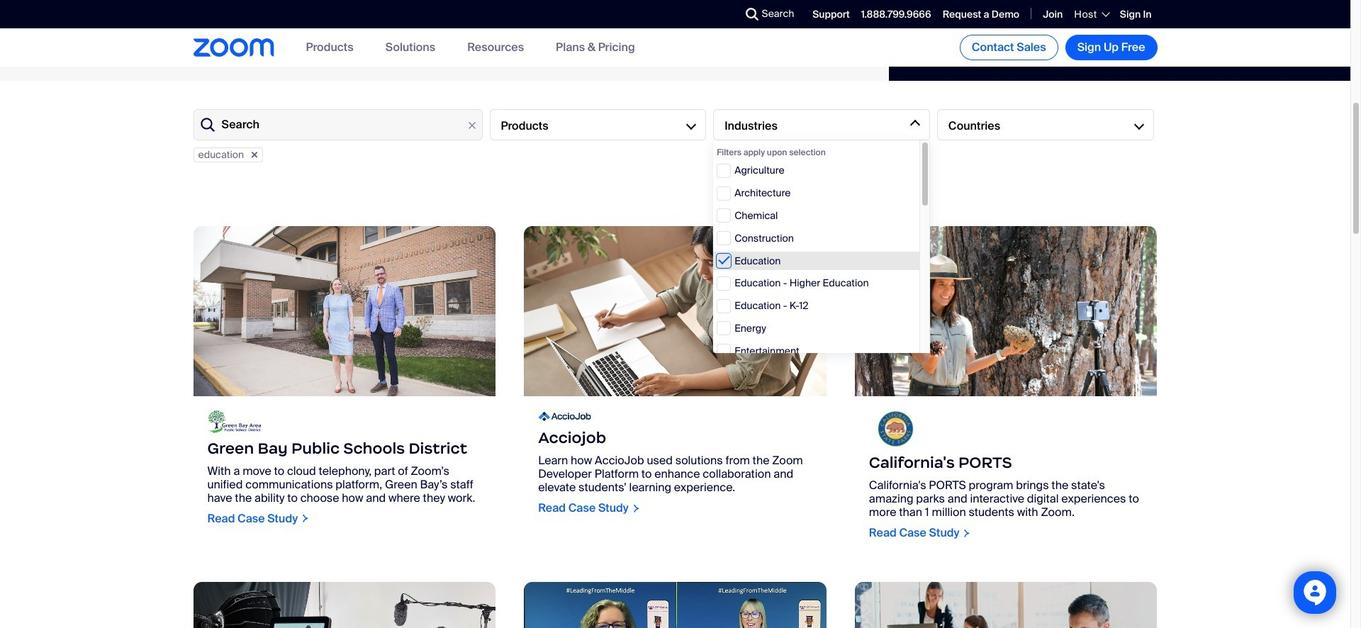 Task type: locate. For each thing, give the bounding box(es) containing it.
man & woman standing outside a school. image
[[193, 226, 496, 396]]

None search field
[[694, 3, 749, 26]]

green bay area public school district logo image
[[207, 411, 261, 433]]

1 vertical spatial california's ports image
[[869, 411, 923, 447]]

zoom logo image
[[193, 38, 274, 57]]

search image
[[746, 8, 759, 21]]

None text field
[[193, 109, 483, 140]]

clear search image
[[464, 118, 480, 133]]

1 vertical spatial acciojob image
[[538, 411, 592, 423]]

california's ports image
[[855, 226, 1158, 396], [869, 411, 923, 447]]

acciojob image
[[524, 226, 827, 396], [538, 411, 592, 423]]



Task type: vqa. For each thing, say whether or not it's contained in the screenshot.
Plans
no



Task type: describe. For each thing, give the bounding box(es) containing it.
0 vertical spatial california's ports image
[[855, 226, 1158, 396]]

search image
[[746, 8, 759, 21]]

0 vertical spatial acciojob image
[[524, 226, 827, 396]]



